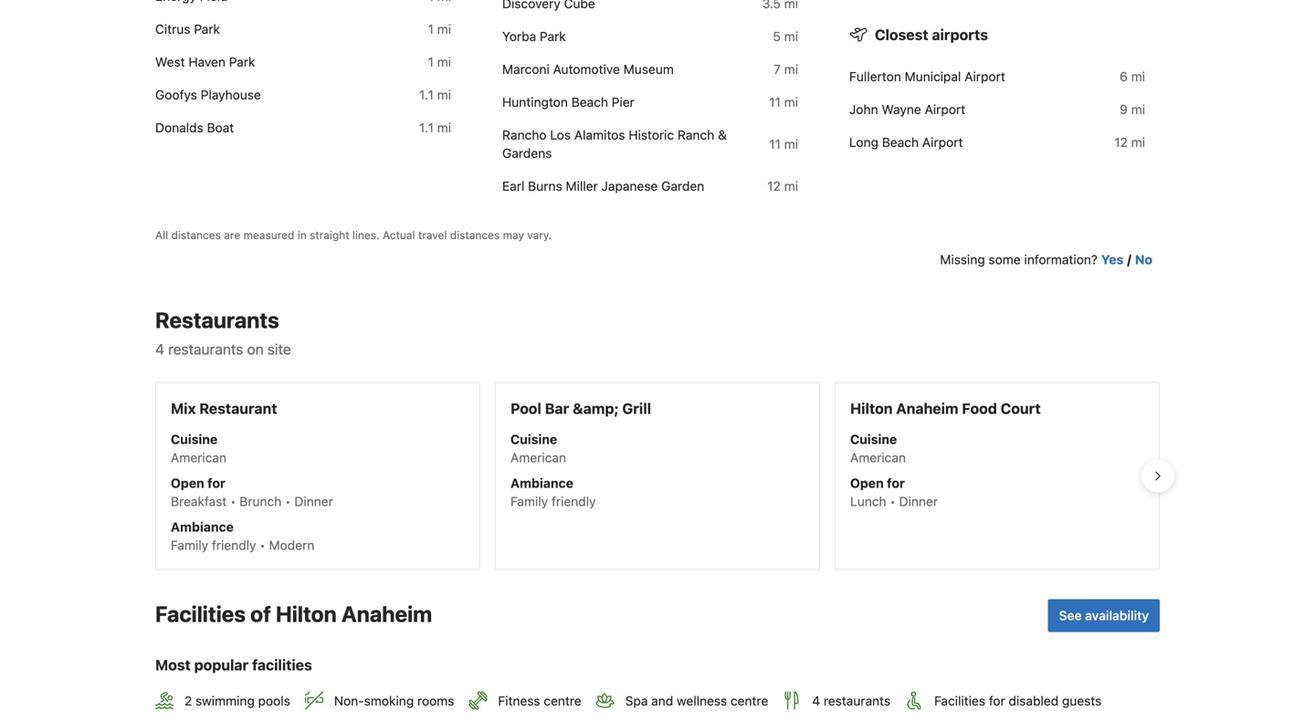 Task type: locate. For each thing, give the bounding box(es) containing it.
goofys playhouse
[[155, 87, 261, 102]]

• right 'brunch'
[[285, 494, 291, 509]]

0 vertical spatial anaheim
[[896, 400, 958, 418]]

0 horizontal spatial facilities
[[155, 602, 246, 627]]

los
[[550, 127, 571, 143]]

1 horizontal spatial friendly
[[552, 494, 596, 509]]

11 right &
[[769, 137, 781, 152]]

1 1 from the top
[[428, 21, 434, 37]]

1 for citrus park
[[428, 21, 434, 37]]

0 horizontal spatial 12
[[767, 179, 781, 194]]

1 horizontal spatial ambiance
[[511, 476, 573, 491]]

11 mi for huntington beach pier
[[769, 95, 798, 110]]

11 mi right &
[[769, 137, 798, 152]]

0 vertical spatial 1 mi
[[428, 21, 451, 37]]

airport down airports
[[965, 69, 1005, 84]]

fullerton
[[849, 69, 901, 84]]

mi for long beach airport
[[1131, 135, 1145, 150]]

1 american from the left
[[171, 450, 226, 465]]

ambiance down bar
[[511, 476, 573, 491]]

0 horizontal spatial hilton
[[276, 602, 337, 627]]

open
[[171, 476, 204, 491], [850, 476, 884, 491]]

12 for earl burns miller japanese garden
[[767, 179, 781, 194]]

• left 'brunch'
[[230, 494, 236, 509]]

12 mi
[[1114, 135, 1145, 150], [767, 179, 798, 194]]

for down 'hilton anaheim food court'
[[887, 476, 905, 491]]

hilton
[[850, 400, 893, 418], [276, 602, 337, 627]]

park right the yorba
[[540, 29, 566, 44]]

1 horizontal spatial 4
[[812, 694, 820, 709]]

1 vertical spatial hilton
[[276, 602, 337, 627]]

disabled
[[1009, 694, 1059, 709]]

2 11 mi from the top
[[769, 137, 798, 152]]

friendly
[[552, 494, 596, 509], [212, 538, 256, 553]]

2 swimming pools
[[184, 694, 290, 709]]

for
[[207, 476, 225, 491], [887, 476, 905, 491], [989, 694, 1005, 709]]

hilton up open for lunch • dinner
[[850, 400, 893, 418]]

centre right fitness
[[544, 694, 581, 709]]

pools
[[258, 694, 290, 709]]

yes
[[1101, 252, 1124, 267]]

0 vertical spatial 11
[[769, 95, 781, 110]]

lines.
[[352, 229, 380, 242]]

friendly inside ambiance family friendly
[[552, 494, 596, 509]]

mi for west haven park
[[437, 54, 451, 69]]

open up lunch on the bottom right
[[850, 476, 884, 491]]

2 1 mi from the top
[[428, 54, 451, 69]]

1.1 mi for goofys playhouse
[[419, 87, 451, 102]]

distances
[[171, 229, 221, 242], [450, 229, 500, 242]]

1 horizontal spatial beach
[[882, 135, 919, 150]]

0 horizontal spatial family
[[171, 538, 208, 553]]

&amp;
[[573, 400, 619, 418]]

0 horizontal spatial park
[[194, 21, 220, 37]]

open up "breakfast"
[[171, 476, 204, 491]]

anaheim
[[896, 400, 958, 418], [341, 602, 432, 627]]

3 cuisine from the left
[[850, 432, 897, 447]]

marconi
[[502, 62, 550, 77]]

mi for earl burns miller japanese garden
[[784, 179, 798, 194]]

1 horizontal spatial open
[[850, 476, 884, 491]]

facilities
[[155, 602, 246, 627], [934, 694, 985, 709]]

• for open for lunch • dinner
[[890, 494, 896, 509]]

availability
[[1085, 608, 1149, 623]]

ambiance down "breakfast"
[[171, 520, 234, 535]]

6
[[1120, 69, 1128, 84]]

distances right 'all'
[[171, 229, 221, 242]]

cuisine down mix
[[171, 432, 218, 447]]

cuisine for pool
[[511, 432, 557, 447]]

and
[[651, 694, 673, 709]]

0 vertical spatial facilities
[[155, 602, 246, 627]]

american for hilton
[[850, 450, 906, 465]]

1.1 mi for donalds boat
[[419, 120, 451, 135]]

1 vertical spatial friendly
[[212, 538, 256, 553]]

facilities for facilities of hilton anaheim
[[155, 602, 246, 627]]

park up haven
[[194, 21, 220, 37]]

airport down the john wayne airport
[[922, 135, 963, 150]]

cuisine down pool
[[511, 432, 557, 447]]

0 horizontal spatial cuisine
[[171, 432, 218, 447]]

1.1 mi
[[419, 87, 451, 102], [419, 120, 451, 135]]

1 mi
[[428, 21, 451, 37], [428, 54, 451, 69]]

1 vertical spatial 1 mi
[[428, 54, 451, 69]]

1 vertical spatial 11 mi
[[769, 137, 798, 152]]

1 horizontal spatial hilton
[[850, 400, 893, 418]]

measured
[[243, 229, 294, 242]]

12 down the 9
[[1114, 135, 1128, 150]]

ambiance family friendly
[[511, 476, 596, 509]]

0 vertical spatial 12 mi
[[1114, 135, 1145, 150]]

1 1.1 mi from the top
[[419, 87, 451, 102]]

1 11 mi from the top
[[769, 95, 798, 110]]

0 vertical spatial hilton
[[850, 400, 893, 418]]

/
[[1127, 252, 1131, 267]]

0 horizontal spatial open
[[171, 476, 204, 491]]

• left modern
[[260, 538, 266, 553]]

0 vertical spatial 4
[[155, 341, 164, 358]]

2 horizontal spatial park
[[540, 29, 566, 44]]

1 vertical spatial beach
[[882, 135, 919, 150]]

cuisine american
[[171, 432, 226, 465], [511, 432, 566, 465], [850, 432, 906, 465]]

region
[[141, 375, 1174, 578]]

beach down wayne
[[882, 135, 919, 150]]

0 horizontal spatial american
[[171, 450, 226, 465]]

anaheim up smoking
[[341, 602, 432, 627]]

1 vertical spatial 1
[[428, 54, 434, 69]]

site
[[267, 341, 291, 358]]

open inside open for lunch • dinner
[[850, 476, 884, 491]]

0 horizontal spatial for
[[207, 476, 225, 491]]

airport down the municipal
[[925, 102, 966, 117]]

11 mi
[[769, 95, 798, 110], [769, 137, 798, 152]]

open for hilton
[[850, 476, 884, 491]]

japanese
[[601, 179, 658, 194]]

1 horizontal spatial 12
[[1114, 135, 1128, 150]]

0 horizontal spatial ambiance
[[171, 520, 234, 535]]

1 horizontal spatial restaurants
[[824, 694, 891, 709]]

anaheim left food
[[896, 400, 958, 418]]

0 vertical spatial 1
[[428, 21, 434, 37]]

2 1 from the top
[[428, 54, 434, 69]]

for left the disabled
[[989, 694, 1005, 709]]

0 horizontal spatial beach
[[571, 95, 608, 110]]

dinner right lunch on the bottom right
[[899, 494, 938, 509]]

1 horizontal spatial centre
[[731, 694, 768, 709]]

see availability button
[[1048, 600, 1160, 633]]

park
[[194, 21, 220, 37], [540, 29, 566, 44], [229, 54, 255, 69]]

american up ambiance family friendly at left
[[511, 450, 566, 465]]

1.1 for playhouse
[[419, 87, 434, 102]]

2 horizontal spatial american
[[850, 450, 906, 465]]

cuisine for mix
[[171, 432, 218, 447]]

9 mi
[[1120, 102, 1145, 117]]

11 mi down 7 mi
[[769, 95, 798, 110]]

for up "breakfast"
[[207, 476, 225, 491]]

family inside ambiance family friendly
[[511, 494, 548, 509]]

missing some information? yes / no
[[940, 252, 1153, 267]]

open for breakfast • brunch • dinner
[[171, 476, 333, 509]]

1 vertical spatial 4
[[812, 694, 820, 709]]

all distances are measured in straight lines. actual travel distances may vary.
[[155, 229, 552, 242]]

earl
[[502, 179, 525, 194]]

0 vertical spatial 12
[[1114, 135, 1128, 150]]

0 vertical spatial airport
[[965, 69, 1005, 84]]

0 vertical spatial ambiance
[[511, 476, 573, 491]]

rancho
[[502, 127, 547, 143]]

1 horizontal spatial american
[[511, 450, 566, 465]]

1 vertical spatial anaheim
[[341, 602, 432, 627]]

friendly for ambiance family friendly
[[552, 494, 596, 509]]

1 horizontal spatial cuisine
[[511, 432, 557, 447]]

hilton right of
[[276, 602, 337, 627]]

0 horizontal spatial 12 mi
[[767, 179, 798, 194]]

for for restaurant
[[207, 476, 225, 491]]

most popular facilities
[[155, 657, 312, 674]]

• inside open for lunch • dinner
[[890, 494, 896, 509]]

grill
[[622, 400, 651, 418]]

cuisine american down mix
[[171, 432, 226, 465]]

1 horizontal spatial 12 mi
[[1114, 135, 1145, 150]]

0 vertical spatial beach
[[571, 95, 608, 110]]

open for lunch • dinner
[[850, 476, 938, 509]]

ambiance inside ambiance family friendly
[[511, 476, 573, 491]]

1.1
[[419, 87, 434, 102], [419, 120, 434, 135]]

family for ambiance family friendly
[[511, 494, 548, 509]]

2 cuisine american from the left
[[511, 432, 566, 465]]

1 vertical spatial 1.1 mi
[[419, 120, 451, 135]]

american up open for lunch • dinner
[[850, 450, 906, 465]]

• right lunch on the bottom right
[[890, 494, 896, 509]]

cuisine american up open for lunch • dinner
[[850, 432, 906, 465]]

1 1 mi from the top
[[428, 21, 451, 37]]

huntington beach pier
[[502, 95, 635, 110]]

ambiance for ambiance family friendly
[[511, 476, 573, 491]]

1 mi for citrus park
[[428, 21, 451, 37]]

open for mix
[[171, 476, 204, 491]]

2 horizontal spatial cuisine american
[[850, 432, 906, 465]]

0 horizontal spatial 4
[[155, 341, 164, 358]]

cuisine
[[171, 432, 218, 447], [511, 432, 557, 447], [850, 432, 897, 447]]

2 11 from the top
[[769, 137, 781, 152]]

11 for rancho los alamitos historic ranch & gardens
[[769, 137, 781, 152]]

mi for john wayne airport
[[1131, 102, 1145, 117]]

mix restaurant
[[171, 400, 277, 418]]

11 down 7
[[769, 95, 781, 110]]

mi for fullerton municipal airport
[[1131, 69, 1145, 84]]

1 horizontal spatial distances
[[450, 229, 500, 242]]

1 vertical spatial ambiance
[[171, 520, 234, 535]]

0 vertical spatial family
[[511, 494, 548, 509]]

distances left may
[[450, 229, 500, 242]]

region containing mix restaurant
[[141, 375, 1174, 578]]

earl burns miller japanese garden
[[502, 179, 704, 194]]

0 vertical spatial friendly
[[552, 494, 596, 509]]

for for anaheim
[[887, 476, 905, 491]]

• inside ambiance family friendly • modern
[[260, 538, 266, 553]]

non-
[[334, 694, 364, 709]]

1 vertical spatial 12
[[767, 179, 781, 194]]

2 american from the left
[[511, 450, 566, 465]]

facilities up popular
[[155, 602, 246, 627]]

1 mi left the marconi
[[428, 54, 451, 69]]

1 vertical spatial 12 mi
[[767, 179, 798, 194]]

2 horizontal spatial for
[[989, 694, 1005, 709]]

3 american from the left
[[850, 450, 906, 465]]

beach down 'marconi automotive museum'
[[571, 95, 608, 110]]

see
[[1059, 608, 1082, 623]]

1 vertical spatial family
[[171, 538, 208, 553]]

1 11 from the top
[[769, 95, 781, 110]]

1 horizontal spatial family
[[511, 494, 548, 509]]

1 horizontal spatial facilities
[[934, 694, 985, 709]]

american for mix
[[171, 450, 226, 465]]

john
[[849, 102, 878, 117]]

0 horizontal spatial dinner
[[294, 494, 333, 509]]

donalds boat
[[155, 120, 234, 135]]

3 cuisine american from the left
[[850, 432, 906, 465]]

historic
[[629, 127, 674, 143]]

1 horizontal spatial cuisine american
[[511, 432, 566, 465]]

0 vertical spatial restaurants
[[168, 341, 243, 358]]

2 horizontal spatial cuisine
[[850, 432, 897, 447]]

restaurants inside restaurants 4 restaurants on site
[[168, 341, 243, 358]]

family inside ambiance family friendly • modern
[[171, 538, 208, 553]]

2 vertical spatial airport
[[922, 135, 963, 150]]

1 horizontal spatial for
[[887, 476, 905, 491]]

•
[[230, 494, 236, 509], [285, 494, 291, 509], [890, 494, 896, 509], [260, 538, 266, 553]]

open inside open for breakfast • brunch • dinner
[[171, 476, 204, 491]]

facilities
[[252, 657, 312, 674]]

mi for yorba park
[[784, 29, 798, 44]]

2 distances from the left
[[450, 229, 500, 242]]

cuisine american for mix
[[171, 432, 226, 465]]

2 dinner from the left
[[899, 494, 938, 509]]

11 mi for rancho los alamitos historic ranch & gardens
[[769, 137, 798, 152]]

2 1.1 from the top
[[419, 120, 434, 135]]

1 cuisine american from the left
[[171, 432, 226, 465]]

actual
[[383, 229, 415, 242]]

restaurants
[[168, 341, 243, 358], [824, 694, 891, 709]]

1 vertical spatial 1.1
[[419, 120, 434, 135]]

0 horizontal spatial centre
[[544, 694, 581, 709]]

for inside open for breakfast • brunch • dinner
[[207, 476, 225, 491]]

12 mi for earl burns miller japanese garden
[[767, 179, 798, 194]]

park for yorba park
[[540, 29, 566, 44]]

for inside open for lunch • dinner
[[887, 476, 905, 491]]

dinner inside open for breakfast • brunch • dinner
[[294, 494, 333, 509]]

12 for long beach airport
[[1114, 135, 1128, 150]]

2 open from the left
[[850, 476, 884, 491]]

friendly for ambiance family friendly • modern
[[212, 538, 256, 553]]

friendly inside ambiance family friendly • modern
[[212, 538, 256, 553]]

ambiance inside ambiance family friendly • modern
[[171, 520, 234, 535]]

centre right wellness
[[731, 694, 768, 709]]

restaurants
[[155, 308, 279, 333]]

1 1.1 from the top
[[419, 87, 434, 102]]

0 horizontal spatial distances
[[171, 229, 221, 242]]

airport
[[965, 69, 1005, 84], [925, 102, 966, 117], [922, 135, 963, 150]]

2 cuisine from the left
[[511, 432, 557, 447]]

12
[[1114, 135, 1128, 150], [767, 179, 781, 194]]

hilton anaheim food court
[[850, 400, 1041, 418]]

0 vertical spatial 1.1
[[419, 87, 434, 102]]

yes button
[[1101, 251, 1124, 269]]

1 dinner from the left
[[294, 494, 333, 509]]

0 vertical spatial 1.1 mi
[[419, 87, 451, 102]]

1 distances from the left
[[171, 229, 221, 242]]

closest airports
[[875, 26, 988, 43]]

0 vertical spatial 11 mi
[[769, 95, 798, 110]]

cuisine american down pool
[[511, 432, 566, 465]]

park up playhouse
[[229, 54, 255, 69]]

1 horizontal spatial dinner
[[899, 494, 938, 509]]

12 right garden
[[767, 179, 781, 194]]

american up "breakfast"
[[171, 450, 226, 465]]

6 mi
[[1120, 69, 1145, 84]]

donalds
[[155, 120, 203, 135]]

cuisine up open for lunch • dinner
[[850, 432, 897, 447]]

1 vertical spatial facilities
[[934, 694, 985, 709]]

popular
[[194, 657, 249, 674]]

1 vertical spatial 11
[[769, 137, 781, 152]]

4
[[155, 341, 164, 358], [812, 694, 820, 709]]

1 open from the left
[[171, 476, 204, 491]]

0 horizontal spatial restaurants
[[168, 341, 243, 358]]

1 horizontal spatial anaheim
[[896, 400, 958, 418]]

1 vertical spatial airport
[[925, 102, 966, 117]]

1 centre from the left
[[544, 694, 581, 709]]

0 horizontal spatial friendly
[[212, 538, 256, 553]]

2 1.1 mi from the top
[[419, 120, 451, 135]]

dinner up modern
[[294, 494, 333, 509]]

0 horizontal spatial cuisine american
[[171, 432, 226, 465]]

1 cuisine from the left
[[171, 432, 218, 447]]

spa
[[625, 694, 648, 709]]

facilities left the disabled
[[934, 694, 985, 709]]

1 mi left the yorba
[[428, 21, 451, 37]]



Task type: describe. For each thing, give the bounding box(es) containing it.
airports
[[932, 26, 988, 43]]

alamitos
[[574, 127, 625, 143]]

all
[[155, 229, 168, 242]]

lunch
[[850, 494, 886, 509]]

airport for long beach airport
[[922, 135, 963, 150]]

1 horizontal spatial park
[[229, 54, 255, 69]]

long beach airport
[[849, 135, 963, 150]]

ranch
[[678, 127, 714, 143]]

11 for huntington beach pier
[[769, 95, 781, 110]]

hilton inside region
[[850, 400, 893, 418]]

guests
[[1062, 694, 1102, 709]]

• for open for breakfast • brunch • dinner
[[230, 494, 236, 509]]

cuisine american for pool
[[511, 432, 566, 465]]

information?
[[1024, 252, 1098, 267]]

restaurants 4 restaurants on site
[[155, 308, 291, 358]]

2
[[184, 694, 192, 709]]

goofys
[[155, 87, 197, 102]]

yorba park
[[502, 29, 566, 44]]

facilities for facilities for disabled guests
[[934, 694, 985, 709]]

cuisine american for hilton
[[850, 432, 906, 465]]

are
[[224, 229, 240, 242]]

4 restaurants
[[812, 694, 891, 709]]

0 horizontal spatial anaheim
[[341, 602, 432, 627]]

dinner inside open for lunch • dinner
[[899, 494, 938, 509]]

rancho los alamitos historic ranch & gardens
[[502, 127, 727, 161]]

west haven park
[[155, 54, 255, 69]]

5
[[773, 29, 781, 44]]

12 mi for long beach airport
[[1114, 135, 1145, 150]]

mi for citrus park
[[437, 21, 451, 37]]

2 centre from the left
[[731, 694, 768, 709]]

closest
[[875, 26, 928, 43]]

park for citrus park
[[194, 21, 220, 37]]

court
[[1001, 400, 1041, 418]]

gardens
[[502, 146, 552, 161]]

facilities for disabled guests
[[934, 694, 1102, 709]]

ambiance for ambiance family friendly • modern
[[171, 520, 234, 535]]

airport for john wayne airport
[[925, 102, 966, 117]]

non-smoking rooms
[[334, 694, 454, 709]]

fitness
[[498, 694, 540, 709]]

bar
[[545, 400, 569, 418]]

municipal
[[905, 69, 961, 84]]

west
[[155, 54, 185, 69]]

&
[[718, 127, 727, 143]]

mi for donalds boat
[[437, 120, 451, 135]]

john wayne airport
[[849, 102, 966, 117]]

fullerton municipal airport
[[849, 69, 1005, 84]]

7 mi
[[774, 62, 798, 77]]

facilities of hilton anaheim
[[155, 602, 432, 627]]

no button
[[1135, 251, 1153, 269]]

1.1 for boat
[[419, 120, 434, 135]]

beach for airport
[[882, 135, 919, 150]]

huntington
[[502, 95, 568, 110]]

playhouse
[[201, 87, 261, 102]]

on
[[247, 341, 264, 358]]

1 mi for west haven park
[[428, 54, 451, 69]]

5 mi
[[773, 29, 798, 44]]

in
[[297, 229, 307, 242]]

modern
[[269, 538, 314, 553]]

automotive
[[553, 62, 620, 77]]

citrus
[[155, 21, 190, 37]]

travel
[[418, 229, 447, 242]]

rooms
[[417, 694, 454, 709]]

wellness
[[677, 694, 727, 709]]

most
[[155, 657, 191, 674]]

burns
[[528, 179, 562, 194]]

pool
[[511, 400, 541, 418]]

citrus park
[[155, 21, 220, 37]]

beach for pier
[[571, 95, 608, 110]]

7
[[774, 62, 781, 77]]

long
[[849, 135, 879, 150]]

• for ambiance family friendly • modern
[[260, 538, 266, 553]]

spa and wellness centre
[[625, 694, 768, 709]]

fitness centre
[[498, 694, 581, 709]]

1 for west haven park
[[428, 54, 434, 69]]

may
[[503, 229, 524, 242]]

no
[[1135, 252, 1153, 267]]

pool bar &amp; grill
[[511, 400, 651, 418]]

missing
[[940, 252, 985, 267]]

family for ambiance family friendly • modern
[[171, 538, 208, 553]]

1 vertical spatial restaurants
[[824, 694, 891, 709]]

mi for marconi automotive museum
[[784, 62, 798, 77]]

mix
[[171, 400, 196, 418]]

see availability
[[1059, 608, 1149, 623]]

restaurant
[[199, 400, 277, 418]]

garden
[[661, 179, 704, 194]]

miller
[[566, 179, 598, 194]]

cuisine for hilton
[[850, 432, 897, 447]]

mi for rancho los alamitos historic ranch & gardens
[[784, 137, 798, 152]]

pier
[[612, 95, 635, 110]]

wayne
[[882, 102, 921, 117]]

mi for goofys playhouse
[[437, 87, 451, 102]]

mi for huntington beach pier
[[784, 95, 798, 110]]

airport for fullerton municipal airport
[[965, 69, 1005, 84]]

brunch
[[240, 494, 282, 509]]

boat
[[207, 120, 234, 135]]

haven
[[188, 54, 226, 69]]

marconi automotive museum
[[502, 62, 674, 77]]

breakfast
[[171, 494, 227, 509]]

4 inside restaurants 4 restaurants on site
[[155, 341, 164, 358]]

yorba
[[502, 29, 536, 44]]

american for pool
[[511, 450, 566, 465]]

of
[[250, 602, 271, 627]]

food
[[962, 400, 997, 418]]



Task type: vqa. For each thing, say whether or not it's contained in the screenshot.
the Tokyo teamLab Planets Art Museum Ticket A ticket to see various art installations and exhibits in Tokyo's Toyosu region
no



